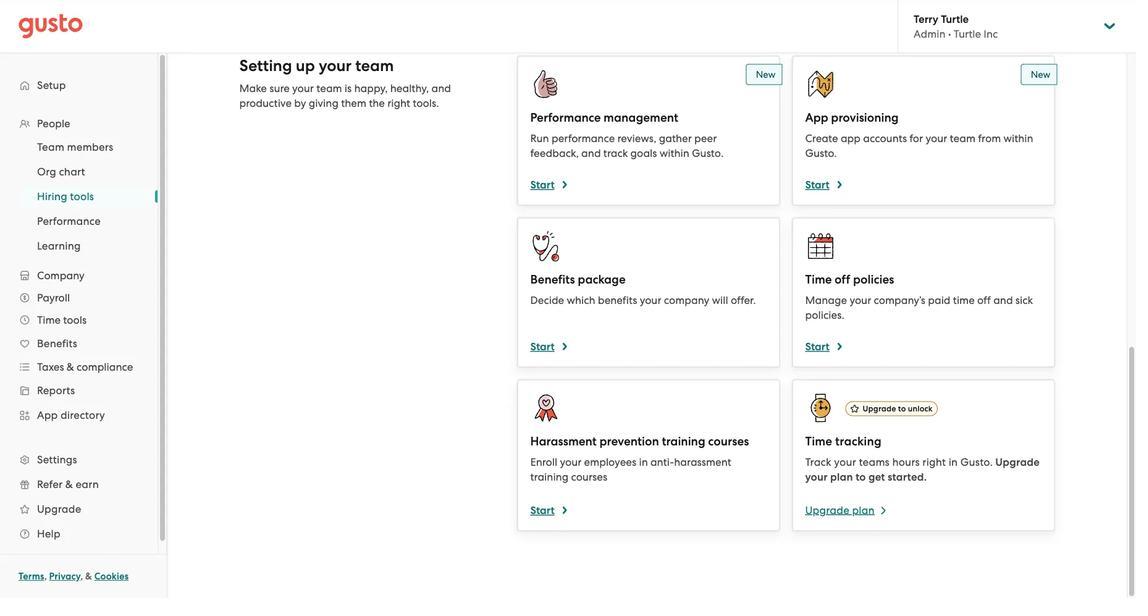 Task type: locate. For each thing, give the bounding box(es) containing it.
which
[[567, 294, 596, 307]]

setup
[[37, 79, 66, 91]]

your inside "create app accounts for your team from within gusto."
[[926, 132, 948, 145]]

upgrade inside 'upgrade your plan to get started.'
[[996, 456, 1040, 469]]

& right taxes
[[67, 361, 74, 373]]

2 horizontal spatial and
[[994, 294, 1013, 307]]

0 horizontal spatial app
[[37, 409, 58, 421]]

start for time off policies
[[806, 341, 830, 354]]

2 new from the left
[[1031, 69, 1051, 80]]

team up happy,
[[355, 57, 394, 75]]

1 in from the left
[[639, 456, 648, 468]]

start down create
[[806, 179, 830, 192]]

upgrade inside list
[[37, 503, 81, 515]]

1 list from the top
[[0, 112, 158, 546]]

team inside make sure your team is happy, healthy, and productive by giving them the right tools.
[[317, 82, 342, 95]]

0 horizontal spatial gusto.
[[692, 147, 724, 159]]

up
[[296, 57, 315, 75]]

inc
[[984, 28, 998, 40]]

gusto. inside "create app accounts for your team from within gusto."
[[806, 147, 837, 159]]

company
[[664, 294, 710, 307]]

1 vertical spatial courses
[[571, 471, 608, 483]]

gusto.
[[692, 147, 724, 159], [806, 147, 837, 159], [961, 456, 993, 468]]

0 vertical spatial team
[[355, 57, 394, 75]]

start for benefits package
[[531, 341, 555, 354]]

team up giving
[[317, 82, 342, 95]]

by
[[294, 97, 306, 109]]

performance
[[552, 132, 615, 145]]

directory
[[60, 409, 105, 421]]

anti-
[[651, 456, 674, 468]]

0 vertical spatial &
[[67, 361, 74, 373]]

2 horizontal spatial team
[[950, 132, 976, 145]]

1 vertical spatial right
[[923, 456, 946, 468]]

1 horizontal spatial in
[[949, 456, 958, 468]]

to inside 'upgrade your plan to get started.'
[[856, 471, 866, 484]]

people button
[[12, 112, 145, 135]]

within right from
[[1004, 132, 1034, 145]]

tools down org chart link
[[70, 190, 94, 203]]

0 horizontal spatial off
[[835, 273, 851, 287]]

time for time tracking
[[806, 434, 833, 449]]

1 horizontal spatial gusto.
[[806, 147, 837, 159]]

app for app provisioning
[[806, 111, 829, 125]]

2 horizontal spatial gusto.
[[961, 456, 993, 468]]

0 horizontal spatial team
[[317, 82, 342, 95]]

benefits
[[531, 273, 575, 287], [37, 337, 77, 350]]

0 vertical spatial training
[[662, 434, 706, 449]]

2 list from the top
[[0, 135, 158, 258]]

your
[[319, 57, 352, 75], [292, 82, 314, 95], [926, 132, 948, 145], [640, 294, 662, 307], [850, 294, 872, 307], [560, 456, 582, 468], [835, 456, 857, 468], [806, 471, 828, 484]]

training up harassment on the right
[[662, 434, 706, 449]]

team for sure
[[317, 82, 342, 95]]

1 vertical spatial time
[[37, 314, 61, 326]]

turtle up •
[[941, 13, 969, 25]]

courses down employees
[[571, 471, 608, 483]]

provisioning
[[831, 111, 899, 125]]

org chart
[[37, 166, 85, 178]]

&
[[67, 361, 74, 373], [65, 478, 73, 491], [85, 571, 92, 582]]

1 vertical spatial and
[[582, 147, 601, 159]]

0 horizontal spatial to
[[856, 471, 866, 484]]

app
[[806, 111, 829, 125], [37, 409, 58, 421]]

1 vertical spatial turtle
[[954, 28, 982, 40]]

0 horizontal spatial performance
[[37, 215, 101, 227]]

2 in from the left
[[949, 456, 958, 468]]

1 vertical spatial within
[[660, 147, 690, 159]]

your inside 'upgrade your plan to get started.'
[[806, 471, 828, 484]]

0 vertical spatial to
[[899, 404, 906, 414]]

performance for performance management
[[531, 111, 601, 125]]

time tools
[[37, 314, 87, 326]]

0 vertical spatial time
[[806, 273, 832, 287]]

gather
[[659, 132, 692, 145]]

your down the harassment
[[560, 456, 582, 468]]

0 vertical spatial app
[[806, 111, 829, 125]]

1 horizontal spatial right
[[923, 456, 946, 468]]

team
[[355, 57, 394, 75], [317, 82, 342, 95], [950, 132, 976, 145]]

, left cookies
[[80, 571, 83, 582]]

performance inside list
[[37, 215, 101, 227]]

1 horizontal spatial and
[[582, 147, 601, 159]]

2 vertical spatial team
[[950, 132, 976, 145]]

start down enroll
[[531, 505, 555, 517]]

unlock
[[908, 404, 933, 414]]

1 horizontal spatial benefits
[[531, 273, 575, 287]]

1 horizontal spatial app
[[806, 111, 829, 125]]

off up manage
[[835, 273, 851, 287]]

1 horizontal spatial training
[[662, 434, 706, 449]]

feedback,
[[531, 147, 579, 159]]

right down healthy,
[[388, 97, 410, 109]]

in
[[639, 456, 648, 468], [949, 456, 958, 468]]

benefits link
[[12, 332, 145, 355]]

in right hours
[[949, 456, 958, 468]]

0 vertical spatial plan
[[831, 471, 853, 484]]

1 vertical spatial app
[[37, 409, 58, 421]]

list containing people
[[0, 112, 158, 546]]

make sure your team is happy, healthy, and productive by giving them the right tools.
[[239, 82, 451, 109]]

time down payroll at the left
[[37, 314, 61, 326]]

time for time tools
[[37, 314, 61, 326]]

offer.
[[731, 294, 756, 307]]

and down performance
[[582, 147, 601, 159]]

your down time off policies
[[850, 294, 872, 307]]

2 vertical spatial and
[[994, 294, 1013, 307]]

payroll button
[[12, 287, 145, 309]]

to left get
[[856, 471, 866, 484]]

start down decide
[[531, 341, 555, 354]]

0 vertical spatial benefits
[[531, 273, 575, 287]]

setting
[[239, 57, 292, 75]]

0 horizontal spatial right
[[388, 97, 410, 109]]

and inside run performance reviews, gather peer feedback, and track goals within gusto.
[[582, 147, 601, 159]]

team
[[37, 141, 64, 153]]

terms , privacy , & cookies
[[19, 571, 129, 582]]

performance down hiring tools
[[37, 215, 101, 227]]

1 new from the left
[[756, 69, 776, 80]]

upgrade for upgrade your plan to get started.
[[996, 456, 1040, 469]]

team members link
[[22, 136, 145, 158]]

and inside manage your company's paid time off and sick policies.
[[994, 294, 1013, 307]]

turtle right •
[[954, 28, 982, 40]]

upgrade to unlock
[[863, 404, 933, 414]]

harassment prevention training courses
[[531, 434, 749, 449]]

settings link
[[12, 449, 145, 471]]

to left unlock
[[899, 404, 906, 414]]

1 horizontal spatial team
[[355, 57, 394, 75]]

training down enroll
[[531, 471, 569, 483]]

plan down track
[[831, 471, 853, 484]]

0 vertical spatial performance
[[531, 111, 601, 125]]

app inside list
[[37, 409, 58, 421]]

time up manage
[[806, 273, 832, 287]]

0 horizontal spatial ,
[[44, 571, 47, 582]]

0 horizontal spatial training
[[531, 471, 569, 483]]

peer
[[695, 132, 717, 145]]

harassment
[[531, 434, 597, 449]]

right right hours
[[923, 456, 946, 468]]

your down track
[[806, 471, 828, 484]]

reports
[[37, 384, 75, 397]]

them
[[341, 97, 366, 109]]

plan down get
[[852, 504, 875, 517]]

learning link
[[22, 235, 145, 257]]

list
[[0, 112, 158, 546], [0, 135, 158, 258]]

benefits down time tools
[[37, 337, 77, 350]]

cookies
[[94, 571, 129, 582]]

0 horizontal spatial benefits
[[37, 337, 77, 350]]

right inside make sure your team is happy, healthy, and productive by giving them the right tools.
[[388, 97, 410, 109]]

start
[[531, 179, 555, 192], [806, 179, 830, 192], [531, 341, 555, 354], [806, 341, 830, 354], [531, 505, 555, 517]]

benefits for benefits package
[[531, 273, 575, 287]]

upgrade
[[863, 404, 897, 414], [996, 456, 1040, 469], [37, 503, 81, 515], [806, 504, 850, 517]]

0 horizontal spatial within
[[660, 147, 690, 159]]

performance up performance
[[531, 111, 601, 125]]

taxes & compliance
[[37, 361, 133, 373]]

benefits inside list
[[37, 337, 77, 350]]

0 horizontal spatial in
[[639, 456, 648, 468]]

terms
[[19, 571, 44, 582]]

1 vertical spatial off
[[978, 294, 991, 307]]

teams
[[859, 456, 890, 468]]

tools for time tools
[[63, 314, 87, 326]]

and left sick
[[994, 294, 1013, 307]]

0 vertical spatial tools
[[70, 190, 94, 203]]

performance link
[[22, 210, 145, 232]]

1 vertical spatial team
[[317, 82, 342, 95]]

privacy link
[[49, 571, 80, 582]]

courses
[[708, 434, 749, 449], [571, 471, 608, 483]]

upgrade for upgrade plan
[[806, 504, 850, 517]]

1 horizontal spatial within
[[1004, 132, 1034, 145]]

off right time
[[978, 294, 991, 307]]

within down gather
[[660, 147, 690, 159]]

0 horizontal spatial new
[[756, 69, 776, 80]]

1 vertical spatial to
[[856, 471, 866, 484]]

1 horizontal spatial to
[[899, 404, 906, 414]]

policies
[[853, 273, 895, 287]]

your up is
[[319, 57, 352, 75]]

in inside "enroll your employees in anti-harassment training courses"
[[639, 456, 648, 468]]

courses up harassment on the right
[[708, 434, 749, 449]]

& inside dropdown button
[[67, 361, 74, 373]]

to
[[899, 404, 906, 414], [856, 471, 866, 484]]

start down policies.
[[806, 341, 830, 354]]

1 horizontal spatial off
[[978, 294, 991, 307]]

policies.
[[806, 309, 845, 321]]

benefits up decide
[[531, 273, 575, 287]]

1 vertical spatial &
[[65, 478, 73, 491]]

and up "tools."
[[432, 82, 451, 95]]

company button
[[12, 265, 145, 287]]

1 horizontal spatial ,
[[80, 571, 83, 582]]

and inside make sure your team is happy, healthy, and productive by giving them the right tools.
[[432, 82, 451, 95]]

1 horizontal spatial performance
[[531, 111, 601, 125]]

upgrade plan
[[806, 504, 875, 517]]

1 vertical spatial training
[[531, 471, 569, 483]]

app down the "reports"
[[37, 409, 58, 421]]

privacy
[[49, 571, 80, 582]]

& left cookies
[[85, 571, 92, 582]]

training
[[662, 434, 706, 449], [531, 471, 569, 483]]

1 vertical spatial performance
[[37, 215, 101, 227]]

courses inside "enroll your employees in anti-harassment training courses"
[[571, 471, 608, 483]]

tools down payroll dropdown button
[[63, 314, 87, 326]]

0 vertical spatial and
[[432, 82, 451, 95]]

0 vertical spatial right
[[388, 97, 410, 109]]

gusto navigation element
[[0, 53, 158, 566]]

app
[[841, 132, 861, 145]]

in left anti-
[[639, 456, 648, 468]]

time
[[806, 273, 832, 287], [37, 314, 61, 326], [806, 434, 833, 449]]

help link
[[12, 523, 145, 545]]

for
[[910, 132, 923, 145]]

tools
[[70, 190, 94, 203], [63, 314, 87, 326]]

your down time tracking
[[835, 456, 857, 468]]

app up create
[[806, 111, 829, 125]]

tools for hiring tools
[[70, 190, 94, 203]]

decide
[[531, 294, 564, 307]]

prevention
[[600, 434, 659, 449]]

0 horizontal spatial courses
[[571, 471, 608, 483]]

2 vertical spatial time
[[806, 434, 833, 449]]

hiring
[[37, 190, 67, 203]]

taxes
[[37, 361, 64, 373]]

, left privacy link
[[44, 571, 47, 582]]

benefits
[[598, 294, 637, 307]]

time up track
[[806, 434, 833, 449]]

performance
[[531, 111, 601, 125], [37, 215, 101, 227]]

team left from
[[950, 132, 976, 145]]

0 vertical spatial within
[[1004, 132, 1034, 145]]

create
[[806, 132, 838, 145]]

management
[[604, 111, 679, 125]]

and for run performance reviews, gather peer feedback, and track goals within gusto.
[[582, 147, 601, 159]]

1 horizontal spatial courses
[[708, 434, 749, 449]]

time inside dropdown button
[[37, 314, 61, 326]]

your right 'for'
[[926, 132, 948, 145]]

your up by
[[292, 82, 314, 95]]

0 horizontal spatial and
[[432, 82, 451, 95]]

1 vertical spatial benefits
[[37, 337, 77, 350]]

1 vertical spatial tools
[[63, 314, 87, 326]]

turtle
[[941, 13, 969, 25], [954, 28, 982, 40]]

0 vertical spatial off
[[835, 273, 851, 287]]

& left earn
[[65, 478, 73, 491]]

paid
[[928, 294, 951, 307]]

1 horizontal spatial new
[[1031, 69, 1051, 80]]

tools inside dropdown button
[[63, 314, 87, 326]]

terry turtle admin • turtle inc
[[914, 13, 998, 40]]

& for earn
[[65, 478, 73, 491]]



Task type: vqa. For each thing, say whether or not it's contained in the screenshot.
Time related to Time tools
yes



Task type: describe. For each thing, give the bounding box(es) containing it.
performance management
[[531, 111, 679, 125]]

run
[[531, 132, 549, 145]]

hiring tools link
[[22, 185, 145, 208]]

learning
[[37, 240, 81, 252]]

terry
[[914, 13, 939, 25]]

benefits for benefits
[[37, 337, 77, 350]]

enroll
[[531, 456, 558, 468]]

•
[[948, 28, 952, 40]]

hiring tools
[[37, 190, 94, 203]]

team for up
[[355, 57, 394, 75]]

package
[[578, 273, 626, 287]]

app for app directory
[[37, 409, 58, 421]]

start down feedback,
[[531, 179, 555, 192]]

time for time off policies
[[806, 273, 832, 287]]

within inside "create app accounts for your team from within gusto."
[[1004, 132, 1034, 145]]

new for performance management
[[756, 69, 776, 80]]

training inside "enroll your employees in anti-harassment training courses"
[[531, 471, 569, 483]]

time tools button
[[12, 309, 145, 331]]

and for manage your company's paid time off and sick policies.
[[994, 294, 1013, 307]]

productive
[[239, 97, 292, 109]]

will
[[712, 294, 728, 307]]

start for harassment prevention training courses
[[531, 505, 555, 517]]

team inside "create app accounts for your team from within gusto."
[[950, 132, 976, 145]]

reports link
[[12, 379, 145, 402]]

giving
[[309, 97, 339, 109]]

your inside "enroll your employees in anti-harassment training courses"
[[560, 456, 582, 468]]

the
[[369, 97, 385, 109]]

manage your company's paid time off and sick policies.
[[806, 294, 1033, 321]]

upgrade for upgrade
[[37, 503, 81, 515]]

reviews,
[[618, 132, 657, 145]]

chart
[[59, 166, 85, 178]]

refer & earn
[[37, 478, 99, 491]]

people
[[37, 117, 70, 130]]

time off policies
[[806, 273, 895, 287]]

org chart link
[[22, 161, 145, 183]]

app provisioning
[[806, 111, 899, 125]]

& for compliance
[[67, 361, 74, 373]]

your inside manage your company's paid time off and sick policies.
[[850, 294, 872, 307]]

make
[[239, 82, 267, 95]]

within inside run performance reviews, gather peer feedback, and track goals within gusto.
[[660, 147, 690, 159]]

upgrade your plan to get started.
[[806, 456, 1040, 484]]

1 vertical spatial plan
[[852, 504, 875, 517]]

your right the benefits
[[640, 294, 662, 307]]

settings
[[37, 454, 77, 466]]

healthy,
[[390, 82, 429, 95]]

app directory
[[37, 409, 105, 421]]

company
[[37, 269, 84, 282]]

create app accounts for your team from within gusto.
[[806, 132, 1034, 159]]

from
[[978, 132, 1001, 145]]

upgrade link
[[12, 498, 145, 520]]

goals
[[631, 147, 657, 159]]

is
[[345, 82, 352, 95]]

setting up your team
[[239, 57, 394, 75]]

org
[[37, 166, 56, 178]]

admin
[[914, 28, 946, 40]]

1 , from the left
[[44, 571, 47, 582]]

payroll
[[37, 292, 70, 304]]

company's
[[874, 294, 926, 307]]

run performance reviews, gather peer feedback, and track goals within gusto.
[[531, 132, 724, 159]]

earn
[[76, 478, 99, 491]]

terms link
[[19, 571, 44, 582]]

performance for performance
[[37, 215, 101, 227]]

members
[[67, 141, 113, 153]]

home image
[[19, 14, 83, 39]]

accounts
[[863, 132, 907, 145]]

new for app provisioning
[[1031, 69, 1051, 80]]

employees
[[584, 456, 637, 468]]

your inside make sure your team is happy, healthy, and productive by giving them the right tools.
[[292, 82, 314, 95]]

list containing team members
[[0, 135, 158, 258]]

refer
[[37, 478, 63, 491]]

tools.
[[413, 97, 439, 109]]

sure
[[270, 82, 290, 95]]

started.
[[888, 471, 927, 484]]

harassment
[[674, 456, 732, 468]]

2 vertical spatial &
[[85, 571, 92, 582]]

track
[[604, 147, 628, 159]]

upgrade for upgrade to unlock
[[863, 404, 897, 414]]

taxes & compliance button
[[12, 356, 145, 378]]

plan inside 'upgrade your plan to get started.'
[[831, 471, 853, 484]]

time
[[953, 294, 975, 307]]

sick
[[1016, 294, 1033, 307]]

get
[[869, 471, 885, 484]]

help
[[37, 528, 61, 540]]

tracking
[[836, 434, 882, 449]]

0 vertical spatial courses
[[708, 434, 749, 449]]

time tracking
[[806, 434, 882, 449]]

setup link
[[12, 74, 145, 96]]

enroll your employees in anti-harassment training courses
[[531, 456, 732, 483]]

app directory link
[[12, 404, 145, 426]]

2 , from the left
[[80, 571, 83, 582]]

benefits package
[[531, 273, 626, 287]]

0 vertical spatial turtle
[[941, 13, 969, 25]]

hours
[[893, 456, 920, 468]]

cookies button
[[94, 569, 129, 584]]

gusto. inside run performance reviews, gather peer feedback, and track goals within gusto.
[[692, 147, 724, 159]]

off inside manage your company's paid time off and sick policies.
[[978, 294, 991, 307]]

track your teams hours right in gusto.
[[806, 456, 993, 468]]



